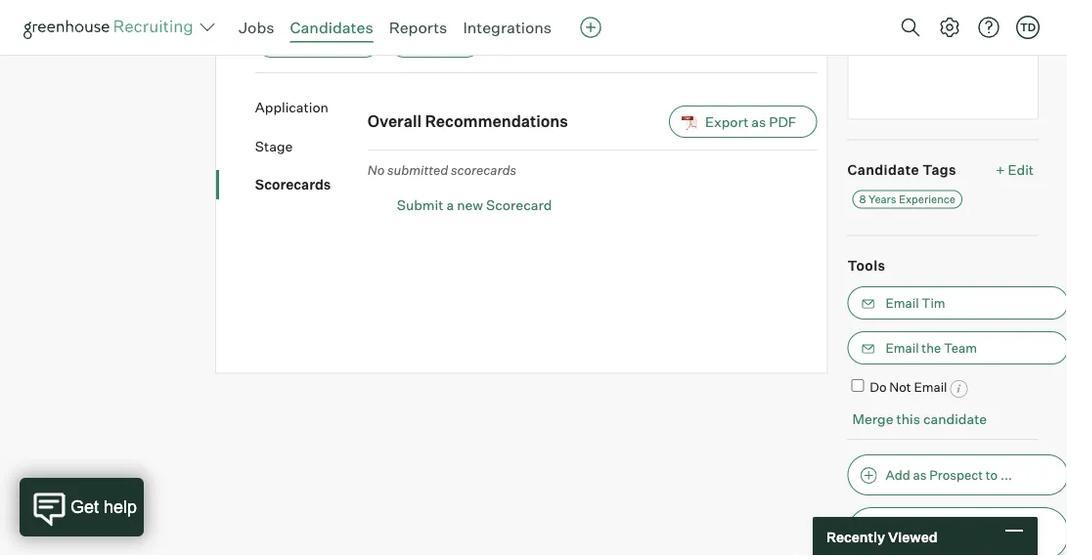 Task type: vqa. For each thing, say whether or not it's contained in the screenshot.
4 button
no



Task type: locate. For each thing, give the bounding box(es) containing it.
export
[[705, 113, 749, 130]]

0 horizontal spatial as
[[752, 113, 766, 130]]

recommendations
[[425, 112, 568, 131]]

8 years experience link
[[853, 190, 963, 209]]

1 vertical spatial email
[[886, 341, 919, 356]]

...
[[1001, 468, 1013, 483]]

as
[[752, 113, 766, 130], [913, 468, 927, 483]]

email left tim
[[886, 296, 919, 311]]

years
[[869, 193, 897, 206]]

0 vertical spatial stage
[[325, 34, 360, 50]]

1 vertical spatial stage
[[255, 138, 293, 155]]

add as prospect to ...
[[886, 468, 1013, 483]]

no
[[368, 162, 385, 178]]

email right not at the right of page
[[914, 380, 948, 395]]

as for add
[[913, 468, 927, 483]]

as left pdf at top
[[752, 113, 766, 130]]

search image
[[899, 16, 923, 39]]

0 vertical spatial jobs
[[239, 18, 274, 37]]

merge this candidate
[[853, 411, 987, 428]]

a
[[447, 196, 454, 213]]

td
[[1020, 21, 1036, 34]]

submit
[[397, 196, 444, 213]]

email the team button
[[848, 332, 1067, 365]]

remove
[[985, 517, 1033, 532]]

add, transfer or remove candidate's jobs
[[886, 517, 1033, 552]]

jobs
[[239, 18, 274, 37], [959, 536, 988, 552]]

scorecards
[[451, 162, 517, 178]]

configure image
[[938, 16, 962, 39]]

candidates link
[[290, 18, 373, 37]]

submitted
[[387, 162, 448, 178]]

reject button
[[389, 26, 482, 58]]

email tim button
[[848, 287, 1067, 320]]

as inside button
[[913, 468, 927, 483]]

0 vertical spatial email
[[886, 296, 919, 311]]

recently
[[827, 529, 885, 546]]

transfer
[[917, 517, 967, 532]]

reports link
[[389, 18, 448, 37]]

this
[[897, 411, 921, 428]]

submit a new scorecard
[[397, 196, 552, 213]]

tags
[[923, 161, 957, 178]]

overall recommendations
[[368, 112, 568, 131]]

email for email tim
[[886, 296, 919, 311]]

move stage
[[290, 34, 360, 50]]

merge
[[853, 411, 894, 428]]

0 horizontal spatial stage
[[255, 138, 293, 155]]

0 vertical spatial as
[[752, 113, 766, 130]]

email
[[886, 296, 919, 311], [886, 341, 919, 356], [914, 380, 948, 395]]

do
[[870, 380, 887, 395]]

merge this candidate link
[[853, 411, 987, 428]]

jobs left move
[[239, 18, 274, 37]]

stage right move
[[325, 34, 360, 50]]

candidate
[[924, 411, 987, 428]]

reject
[[424, 34, 462, 50]]

move
[[290, 34, 323, 50]]

tim
[[922, 296, 946, 311]]

pdf
[[769, 113, 797, 130]]

as for export
[[752, 113, 766, 130]]

add,
[[886, 517, 915, 532]]

1 horizontal spatial as
[[913, 468, 927, 483]]

stage down "application"
[[255, 138, 293, 155]]

1 horizontal spatial jobs
[[959, 536, 988, 552]]

jobs down or
[[959, 536, 988, 552]]

as right add
[[913, 468, 927, 483]]

recently viewed
[[827, 529, 938, 546]]

stage
[[325, 34, 360, 50], [255, 138, 293, 155]]

1 horizontal spatial stage
[[325, 34, 360, 50]]

email left the
[[886, 341, 919, 356]]

1 vertical spatial jobs
[[959, 536, 988, 552]]

move stage button
[[255, 26, 381, 58]]

experience
[[899, 193, 956, 206]]

add
[[886, 468, 911, 483]]

1 vertical spatial as
[[913, 468, 927, 483]]

0 horizontal spatial jobs
[[239, 18, 274, 37]]

scorecards
[[255, 176, 331, 193]]

+
[[996, 161, 1005, 178]]

8 years experience
[[860, 193, 956, 206]]

the
[[922, 341, 941, 356]]

email tim
[[886, 296, 946, 311]]

scorecard
[[486, 196, 552, 213]]

None text field
[[848, 22, 1039, 120]]

add as prospect to ... button
[[848, 455, 1067, 496]]



Task type: describe. For each thing, give the bounding box(es) containing it.
integrations
[[463, 18, 552, 37]]

or
[[970, 517, 982, 532]]

application
[[255, 99, 329, 116]]

add, transfer or remove candidate's jobs button
[[848, 508, 1067, 557]]

email the team
[[886, 341, 977, 356]]

viewed
[[888, 529, 938, 546]]

tools
[[848, 257, 886, 274]]

to
[[986, 468, 998, 483]]

candidate's
[[886, 536, 957, 552]]

stage link
[[255, 137, 368, 156]]

reports
[[389, 18, 448, 37]]

2 vertical spatial email
[[914, 380, 948, 395]]

jobs link
[[239, 18, 274, 37]]

edit
[[1008, 161, 1034, 178]]

export as pdf
[[705, 113, 797, 130]]

jobs inside add, transfer or remove candidate's jobs
[[959, 536, 988, 552]]

greenhouse recruiting image
[[23, 16, 200, 39]]

td button
[[1017, 16, 1040, 39]]

+ edit
[[996, 161, 1034, 178]]

candidate tags
[[848, 161, 957, 178]]

not
[[890, 380, 912, 395]]

Do Not Email checkbox
[[852, 380, 864, 393]]

stage inside button
[[325, 34, 360, 50]]

scorecards link
[[255, 175, 368, 194]]

email for email the team
[[886, 341, 919, 356]]

do not email
[[870, 380, 948, 395]]

td button
[[1013, 12, 1044, 43]]

new
[[457, 196, 483, 213]]

application link
[[255, 98, 368, 117]]

candidates
[[290, 18, 373, 37]]

submit a new scorecard link
[[397, 195, 817, 214]]

8
[[860, 193, 866, 206]]

integrations link
[[463, 18, 552, 37]]

candidate
[[848, 161, 920, 178]]

+ edit link
[[991, 156, 1039, 183]]

export as pdf link
[[669, 106, 817, 138]]

team
[[944, 341, 977, 356]]

prospect
[[930, 468, 983, 483]]

overall
[[368, 112, 422, 131]]

no submitted scorecards
[[368, 162, 517, 178]]



